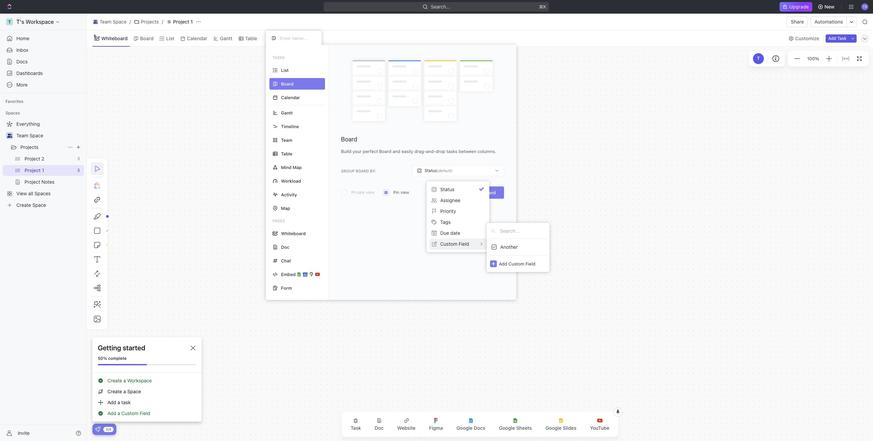 Task type: vqa. For each thing, say whether or not it's contained in the screenshot.
Test, , element on the left bottom
no



Task type: describe. For each thing, give the bounding box(es) containing it.
dashboards
[[16, 70, 43, 76]]

favorites button
[[3, 98, 26, 106]]

50%
[[98, 356, 107, 361]]

project 1 link
[[165, 18, 194, 26]]

spaces
[[5, 110, 20, 116]]

0 horizontal spatial whiteboard
[[101, 35, 128, 41]]

1 / from the left
[[130, 19, 131, 25]]

1 horizontal spatial space
[[113, 19, 126, 25]]

add for add a task
[[107, 400, 116, 405]]

workload
[[281, 178, 301, 184]]

docs link
[[3, 56, 84, 67]]

task inside button
[[837, 36, 846, 41]]

add task
[[828, 36, 846, 41]]

0 vertical spatial list
[[166, 35, 174, 41]]

home link
[[3, 33, 84, 44]]

100%
[[807, 56, 819, 61]]

started
[[123, 344, 145, 352]]

view
[[275, 35, 285, 41]]

tree inside sidebar navigation
[[3, 119, 84, 211]]

group
[[341, 169, 355, 173]]

priority button
[[429, 206, 487, 217]]

0 horizontal spatial board
[[140, 35, 154, 41]]

inbox
[[16, 47, 28, 53]]

chat
[[281, 258, 291, 263]]

a for space
[[123, 389, 126, 395]]

team space inside sidebar navigation
[[16, 133, 43, 138]]

gantt inside "gantt" link
[[220, 35, 232, 41]]

google sheets
[[499, 425, 532, 431]]

dashboards link
[[3, 68, 84, 79]]

1 vertical spatial calendar
[[281, 95, 300, 100]]

automations
[[815, 19, 843, 25]]

share
[[791, 19, 804, 25]]

board
[[356, 169, 369, 173]]

mind map
[[281, 165, 302, 170]]

field inside dropdown button
[[459, 241, 469, 247]]

onboarding checklist button element
[[95, 428, 101, 433]]

create a workspace
[[107, 378, 152, 384]]

create for create a space
[[107, 389, 122, 395]]

google docs button
[[451, 414, 491, 435]]

mind
[[281, 165, 291, 170]]

custom field
[[440, 241, 469, 247]]

1 horizontal spatial projects
[[141, 19, 159, 25]]

docs inside 'button'
[[474, 425, 485, 431]]

new
[[824, 4, 835, 10]]

date
[[450, 230, 460, 236]]

slides
[[563, 425, 576, 431]]

project 1
[[173, 19, 193, 25]]

1 vertical spatial map
[[281, 205, 290, 211]]

task
[[121, 400, 131, 405]]

add for add board
[[474, 190, 482, 195]]

customize button
[[786, 34, 821, 43]]

status button
[[429, 184, 487, 195]]

1 vertical spatial list
[[281, 67, 289, 73]]

tags
[[440, 219, 451, 225]]

sheets
[[516, 425, 532, 431]]

calendar link
[[186, 34, 207, 43]]

add task button
[[826, 34, 849, 42]]

add board
[[474, 190, 496, 195]]

a for custom
[[118, 411, 120, 416]]

0 vertical spatial map
[[293, 165, 302, 170]]

website button
[[392, 414, 421, 435]]

a for task
[[118, 400, 120, 405]]

close image
[[191, 346, 195, 351]]

2 horizontal spatial space
[[127, 389, 141, 395]]

⌘k
[[539, 4, 547, 10]]

0 horizontal spatial calendar
[[187, 35, 207, 41]]

due date
[[440, 230, 460, 236]]

status (default)
[[425, 168, 452, 173]]

figma
[[429, 425, 443, 431]]

2 / from the left
[[162, 19, 163, 25]]

100% button
[[806, 54, 821, 63]]

2/4
[[106, 429, 111, 432]]

by:
[[370, 169, 376, 173]]

google slides
[[545, 425, 576, 431]]

task button
[[345, 414, 366, 435]]

0 horizontal spatial doc
[[281, 244, 289, 250]]

user group image
[[7, 134, 12, 138]]

workspace
[[127, 378, 152, 384]]

onboarding checklist button image
[[95, 428, 101, 433]]

getting started
[[98, 344, 145, 352]]

website
[[397, 425, 416, 431]]

1 vertical spatial whiteboard
[[281, 231, 306, 236]]

add a task
[[107, 400, 131, 405]]

favorites
[[5, 99, 23, 104]]

timeline
[[281, 124, 299, 129]]

add a custom field
[[107, 411, 150, 416]]

view button
[[266, 30, 288, 46]]

share button
[[787, 16, 808, 27]]



Task type: locate. For each thing, give the bounding box(es) containing it.
field down another button in the bottom right of the page
[[526, 261, 535, 267]]

a for workspace
[[123, 378, 126, 384]]

google slides button
[[540, 414, 582, 435]]

0 vertical spatial team space
[[100, 19, 126, 25]]

table
[[245, 35, 257, 41], [281, 151, 292, 156]]

google for google slides
[[545, 425, 562, 431]]

0 vertical spatial space
[[113, 19, 126, 25]]

status
[[425, 168, 437, 173], [440, 187, 454, 192]]

list down view
[[281, 67, 289, 73]]

0 horizontal spatial field
[[140, 411, 150, 416]]

form
[[281, 285, 292, 291]]

google inside button
[[545, 425, 562, 431]]

0 horizontal spatial google
[[457, 425, 473, 431]]

doc up chat
[[281, 244, 289, 250]]

1 vertical spatial team space link
[[16, 130, 83, 141]]

team space right user group icon
[[16, 133, 43, 138]]

add for add a custom field
[[107, 411, 116, 416]]

assignee
[[440, 197, 460, 203]]

0 horizontal spatial docs
[[16, 59, 28, 64]]

status up assignee
[[440, 187, 454, 192]]

google for google docs
[[457, 425, 473, 431]]

0 vertical spatial create
[[107, 378, 122, 384]]

50% complete
[[98, 356, 127, 361]]

list link
[[165, 34, 174, 43]]

task
[[837, 36, 846, 41], [351, 425, 361, 431]]

2 horizontal spatial board
[[483, 190, 496, 195]]

doc
[[281, 244, 289, 250], [375, 425, 384, 431]]

google
[[457, 425, 473, 431], [499, 425, 515, 431], [545, 425, 562, 431]]

activity
[[281, 192, 297, 197]]

1 vertical spatial docs
[[474, 425, 485, 431]]

2 vertical spatial custom
[[121, 411, 138, 416]]

custom down due date
[[440, 241, 457, 247]]

1 horizontal spatial map
[[293, 165, 302, 170]]

0 vertical spatial doc
[[281, 244, 289, 250]]

0 horizontal spatial team
[[16, 133, 28, 138]]

field down create a space
[[140, 411, 150, 416]]

1 horizontal spatial gantt
[[281, 110, 293, 115]]

1 horizontal spatial task
[[837, 36, 846, 41]]

task left doc button
[[351, 425, 361, 431]]

0 vertical spatial projects
[[141, 19, 159, 25]]

doc right task "button"
[[375, 425, 384, 431]]

0 horizontal spatial space
[[30, 133, 43, 138]]

youtube button
[[585, 414, 615, 435]]

add inside dropdown button
[[499, 261, 507, 267]]

assignee button
[[429, 195, 487, 206]]

user group image
[[93, 20, 98, 24]]

0 horizontal spatial custom
[[121, 411, 138, 416]]

1 vertical spatial projects link
[[20, 142, 65, 153]]

1 horizontal spatial team
[[100, 19, 111, 25]]

add for add custom field
[[499, 261, 507, 267]]

add for add task
[[828, 36, 836, 41]]

1 vertical spatial team space
[[16, 133, 43, 138]]

map down activity
[[281, 205, 290, 211]]

add custom field button
[[487, 255, 549, 272]]

1 vertical spatial field
[[526, 261, 535, 267]]

team
[[100, 19, 111, 25], [16, 133, 28, 138], [281, 137, 292, 143]]

task down automations button
[[837, 36, 846, 41]]

1 horizontal spatial team space
[[100, 19, 126, 25]]

a
[[123, 378, 126, 384], [123, 389, 126, 395], [118, 400, 120, 405], [118, 411, 120, 416]]

0 horizontal spatial list
[[166, 35, 174, 41]]

0 vertical spatial board
[[140, 35, 154, 41]]

create up create a space
[[107, 378, 122, 384]]

gantt link
[[219, 34, 232, 43]]

team down timeline
[[281, 137, 292, 143]]

space inside tree
[[30, 133, 43, 138]]

0 vertical spatial custom
[[440, 241, 457, 247]]

team space link
[[91, 18, 128, 26], [16, 130, 83, 141]]

1 horizontal spatial /
[[162, 19, 163, 25]]

docs
[[16, 59, 28, 64], [474, 425, 485, 431]]

whiteboard up chat
[[281, 231, 306, 236]]

/
[[130, 19, 131, 25], [162, 19, 163, 25]]

0 vertical spatial status
[[425, 168, 437, 173]]

google for google sheets
[[499, 425, 515, 431]]

custom field button
[[429, 239, 487, 250]]

create a space
[[107, 389, 141, 395]]

sidebar navigation
[[0, 14, 87, 441]]

whiteboard left board link
[[101, 35, 128, 41]]

custom down another button in the bottom right of the page
[[508, 261, 524, 267]]

another
[[500, 244, 518, 250]]

2 horizontal spatial field
[[526, 261, 535, 267]]

custom inside dropdown button
[[508, 261, 524, 267]]

0 vertical spatial gantt
[[220, 35, 232, 41]]

inbox link
[[3, 45, 84, 56]]

0 horizontal spatial gantt
[[220, 35, 232, 41]]

google sheets button
[[493, 414, 537, 435]]

Search... text field
[[500, 226, 546, 236]]

google left slides
[[545, 425, 562, 431]]

0 horizontal spatial table
[[245, 35, 257, 41]]

1 horizontal spatial whiteboard
[[281, 231, 306, 236]]

projects link inside tree
[[20, 142, 65, 153]]

doc button
[[369, 414, 389, 435]]

1 create from the top
[[107, 378, 122, 384]]

1 horizontal spatial calendar
[[281, 95, 300, 100]]

calendar down 1
[[187, 35, 207, 41]]

due date button
[[429, 228, 487, 239]]

1 horizontal spatial table
[[281, 151, 292, 156]]

1 horizontal spatial docs
[[474, 425, 485, 431]]

create up add a task
[[107, 389, 122, 395]]

a up create a space
[[123, 378, 126, 384]]

table link
[[244, 34, 257, 43]]

0 horizontal spatial projects
[[20, 144, 38, 150]]

upgrade link
[[780, 2, 812, 12]]

field inside dropdown button
[[526, 261, 535, 267]]

1 vertical spatial table
[[281, 151, 292, 156]]

0 horizontal spatial team space
[[16, 133, 43, 138]]

1 horizontal spatial list
[[281, 67, 289, 73]]

create
[[107, 378, 122, 384], [107, 389, 122, 395]]

0 vertical spatial docs
[[16, 59, 28, 64]]

google left sheets on the right bottom of page
[[499, 425, 515, 431]]

0 horizontal spatial task
[[351, 425, 361, 431]]

1 vertical spatial board
[[341, 136, 357, 143]]

1 vertical spatial gantt
[[281, 110, 293, 115]]

space
[[113, 19, 126, 25], [30, 133, 43, 138], [127, 389, 141, 395]]

2 horizontal spatial team
[[281, 137, 292, 143]]

space right user group icon
[[30, 133, 43, 138]]

status for status
[[440, 187, 454, 192]]

2 vertical spatial board
[[483, 190, 496, 195]]

a up task
[[123, 389, 126, 395]]

map right mind
[[293, 165, 302, 170]]

add down another
[[499, 261, 507, 267]]

list down 'project 1' link
[[166, 35, 174, 41]]

new button
[[815, 1, 839, 12]]

task inside "button"
[[351, 425, 361, 431]]

2 horizontal spatial custom
[[508, 261, 524, 267]]

0 vertical spatial calendar
[[187, 35, 207, 41]]

complete
[[108, 356, 127, 361]]

add up priority button
[[474, 190, 482, 195]]

2 vertical spatial space
[[127, 389, 141, 395]]

0 horizontal spatial projects link
[[20, 142, 65, 153]]

1 horizontal spatial field
[[459, 241, 469, 247]]

2 create from the top
[[107, 389, 122, 395]]

1
[[190, 19, 193, 25]]

view button
[[266, 34, 288, 43]]

1 vertical spatial task
[[351, 425, 361, 431]]

custom down task
[[121, 411, 138, 416]]

2 horizontal spatial google
[[545, 425, 562, 431]]

0 vertical spatial projects link
[[132, 18, 161, 26]]

0 vertical spatial table
[[245, 35, 257, 41]]

tags button
[[429, 217, 487, 228]]

projects inside tree
[[20, 144, 38, 150]]

create for create a workspace
[[107, 378, 122, 384]]

group board by:
[[341, 169, 376, 173]]

table up mind
[[281, 151, 292, 156]]

1 horizontal spatial team space link
[[91, 18, 128, 26]]

embed
[[281, 272, 296, 277]]

google right 'figma' at the bottom
[[457, 425, 473, 431]]

figma button
[[424, 414, 448, 435]]

getting
[[98, 344, 121, 352]]

tree
[[3, 119, 84, 211]]

google inside 'button'
[[457, 425, 473, 431]]

calendar up timeline
[[281, 95, 300, 100]]

1 google from the left
[[457, 425, 473, 431]]

invite
[[18, 430, 30, 436]]

0 vertical spatial whiteboard
[[101, 35, 128, 41]]

2 vertical spatial field
[[140, 411, 150, 416]]

t
[[757, 56, 760, 61]]

doc inside button
[[375, 425, 384, 431]]

1 vertical spatial custom
[[508, 261, 524, 267]]

tree containing team space
[[3, 119, 84, 211]]

0 vertical spatial field
[[459, 241, 469, 247]]

custom inside dropdown button
[[440, 241, 457, 247]]

youtube
[[590, 425, 609, 431]]

add down add a task
[[107, 411, 116, 416]]

add inside button
[[828, 36, 836, 41]]

field down 'due date' button
[[459, 241, 469, 247]]

space down create a workspace
[[127, 389, 141, 395]]

team space
[[100, 19, 126, 25], [16, 133, 43, 138]]

priority
[[440, 208, 456, 214]]

add down automations button
[[828, 36, 836, 41]]

project
[[173, 19, 189, 25]]

customize
[[795, 35, 819, 41]]

1 horizontal spatial board
[[341, 136, 357, 143]]

add
[[828, 36, 836, 41], [474, 190, 482, 195], [499, 261, 507, 267], [107, 400, 116, 405], [107, 411, 116, 416]]

1 horizontal spatial doc
[[375, 425, 384, 431]]

1 vertical spatial doc
[[375, 425, 384, 431]]

0 vertical spatial task
[[837, 36, 846, 41]]

3 google from the left
[[545, 425, 562, 431]]

1 vertical spatial create
[[107, 389, 122, 395]]

status inside button
[[440, 187, 454, 192]]

another button
[[489, 242, 547, 253]]

1 horizontal spatial custom
[[440, 241, 457, 247]]

list
[[166, 35, 174, 41], [281, 67, 289, 73]]

0 horizontal spatial /
[[130, 19, 131, 25]]

Enter name... field
[[279, 35, 316, 41]]

google inside button
[[499, 425, 515, 431]]

team right user group icon
[[16, 133, 28, 138]]

add custom field
[[499, 261, 535, 267]]

search...
[[431, 4, 450, 10]]

space up whiteboard link
[[113, 19, 126, 25]]

status up status button
[[425, 168, 437, 173]]

2 google from the left
[[499, 425, 515, 431]]

1 horizontal spatial status
[[440, 187, 454, 192]]

1 horizontal spatial google
[[499, 425, 515, 431]]

1 vertical spatial status
[[440, 187, 454, 192]]

whiteboard link
[[100, 34, 128, 43]]

0 horizontal spatial team space link
[[16, 130, 83, 141]]

table right "gantt" link
[[245, 35, 257, 41]]

0 vertical spatial team space link
[[91, 18, 128, 26]]

custom
[[440, 241, 457, 247], [508, 261, 524, 267], [121, 411, 138, 416]]

gantt up timeline
[[281, 110, 293, 115]]

home
[[16, 35, 29, 41]]

google docs
[[457, 425, 485, 431]]

a left task
[[118, 400, 120, 405]]

automations button
[[811, 17, 846, 27]]

team inside tree
[[16, 133, 28, 138]]

1 vertical spatial space
[[30, 133, 43, 138]]

0 horizontal spatial status
[[425, 168, 437, 173]]

team right user group image
[[100, 19, 111, 25]]

calendar
[[187, 35, 207, 41], [281, 95, 300, 100]]

due
[[440, 230, 449, 236]]

upgrade
[[789, 4, 809, 10]]

1 vertical spatial projects
[[20, 144, 38, 150]]

(default)
[[437, 169, 452, 173]]

status for status (default)
[[425, 168, 437, 173]]

projects
[[141, 19, 159, 25], [20, 144, 38, 150]]

gantt left table link
[[220, 35, 232, 41]]

whiteboard
[[101, 35, 128, 41], [281, 231, 306, 236]]

docs inside sidebar navigation
[[16, 59, 28, 64]]

board link
[[139, 34, 154, 43]]

add left task
[[107, 400, 116, 405]]

a down add a task
[[118, 411, 120, 416]]

0 horizontal spatial map
[[281, 205, 290, 211]]

team space up whiteboard link
[[100, 19, 126, 25]]

1 horizontal spatial projects link
[[132, 18, 161, 26]]



